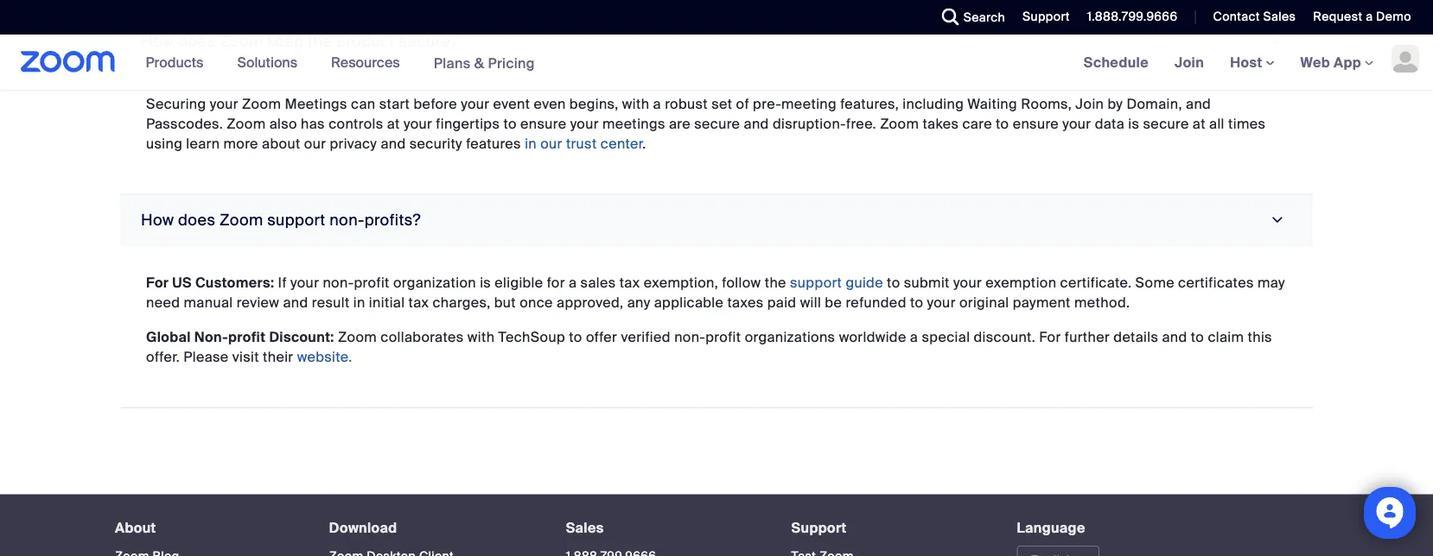 Task type: locate. For each thing, give the bounding box(es) containing it.
to left offer
[[569, 328, 582, 346]]

0 vertical spatial the
[[308, 32, 332, 51]]

contact sales link
[[1200, 0, 1300, 35], [1213, 9, 1296, 25]]

customers:
[[195, 274, 274, 292]]

non- down privacy
[[330, 210, 364, 230]]

collaborates
[[381, 328, 464, 346]]

at
[[387, 115, 400, 133], [1193, 115, 1206, 133]]

0 vertical spatial support
[[267, 210, 326, 230]]

the inside 'dropdown button'
[[308, 32, 332, 51]]

profit up initial on the left bottom of the page
[[354, 274, 390, 292]]

is
[[1128, 115, 1139, 133], [480, 274, 491, 292]]

0 horizontal spatial our
[[304, 134, 326, 153]]

for up need
[[146, 274, 169, 292]]

join inside meetings navigation
[[1175, 53, 1204, 71]]

at left all
[[1193, 115, 1206, 133]]

certificates
[[1178, 274, 1254, 292]]

and down start
[[381, 134, 406, 153]]

0 horizontal spatial tax
[[408, 293, 429, 312]]

0 vertical spatial non-
[[330, 210, 364, 230]]

1 horizontal spatial the
[[765, 274, 786, 292]]

once
[[520, 293, 553, 312]]

initial
[[369, 293, 405, 312]]

0 horizontal spatial sales
[[566, 519, 604, 537]]

does inside dropdown button
[[178, 210, 216, 230]]

1 horizontal spatial secure
[[1143, 115, 1189, 133]]

how
[[141, 32, 174, 51], [141, 210, 174, 230]]

1 vertical spatial does
[[178, 210, 216, 230]]

0 horizontal spatial for
[[146, 274, 169, 292]]

visit
[[232, 348, 259, 366]]

1 ensure from the left
[[520, 115, 567, 133]]

1 horizontal spatial our
[[540, 134, 562, 153]]

profit up the visit on the left bottom of page
[[228, 328, 266, 346]]

app
[[1334, 53, 1361, 71]]

does up us
[[178, 210, 216, 230]]

1 horizontal spatial join
[[1175, 53, 1204, 71]]

about
[[262, 134, 300, 153]]

join up domain,
[[1175, 53, 1204, 71]]

for down payment
[[1039, 328, 1061, 346]]

at down start
[[387, 115, 400, 133]]

sales link
[[566, 519, 604, 537]]

be
[[825, 293, 842, 312]]

for
[[547, 274, 565, 292]]

our
[[304, 134, 326, 153], [540, 134, 562, 153]]

for us customers: if your non-profit organization is eligible for a sales tax exemption, follow the support guide
[[146, 274, 883, 292]]

0 vertical spatial is
[[1128, 115, 1139, 133]]

in inside to submit your exemption certificate. some certificates may need manual review and result in initial tax charges, but once approved, any applicable taxes paid will be refunded to your original payment method.
[[353, 293, 365, 312]]

sales
[[1263, 9, 1296, 25], [566, 519, 604, 537]]

fingertips
[[436, 115, 500, 133]]

0 vertical spatial support
[[1023, 9, 1070, 25]]

profit
[[354, 274, 390, 292], [228, 328, 266, 346], [706, 328, 741, 346]]

0 horizontal spatial in
[[353, 293, 365, 312]]

support inside dropdown button
[[267, 210, 326, 230]]

charges,
[[433, 293, 491, 312]]

how inside how does zoom keep the product secure? 'dropdown button'
[[141, 32, 174, 51]]

1 horizontal spatial profit
[[354, 274, 390, 292]]

non- inside zoom collaborates with techsoup to offer verified non-profit organizations worldwide a special discount. for further details and to claim this offer. please visit their
[[674, 328, 706, 346]]

1 vertical spatial how
[[141, 210, 174, 230]]

our down has at the left of page
[[304, 134, 326, 153]]

1 our from the left
[[304, 134, 326, 153]]

0 horizontal spatial profit
[[228, 328, 266, 346]]

1 how from the top
[[141, 32, 174, 51]]

2 vertical spatial non-
[[674, 328, 706, 346]]

0 horizontal spatial the
[[308, 32, 332, 51]]

all
[[1209, 115, 1225, 133]]

plans & pricing link
[[434, 54, 535, 72], [434, 54, 535, 72]]

main content containing how does zoom keep the product secure?
[[0, 0, 1433, 495]]

0 horizontal spatial secure
[[694, 115, 740, 133]]

1 horizontal spatial with
[[622, 95, 649, 113]]

with down charges,
[[467, 328, 495, 346]]

0 horizontal spatial with
[[467, 328, 495, 346]]

2 does from the top
[[178, 210, 216, 230]]

ensure down rooms,
[[1013, 115, 1059, 133]]

website.
[[297, 348, 352, 366]]

zoom inside dropdown button
[[220, 210, 263, 230]]

even
[[534, 95, 566, 113]]

1 horizontal spatial for
[[1039, 328, 1061, 346]]

trust
[[566, 134, 597, 153]]

0 vertical spatial how
[[141, 32, 174, 51]]

solutions
[[237, 53, 297, 71]]

is right "data"
[[1128, 115, 1139, 133]]

in left initial on the left bottom of the page
[[353, 293, 365, 312]]

zoom inside 'dropdown button'
[[220, 32, 263, 51]]

support up "will"
[[790, 274, 842, 292]]

support link
[[1010, 0, 1074, 35], [1023, 9, 1070, 25], [791, 519, 847, 537]]

your up more
[[210, 95, 238, 113]]

how up products
[[141, 32, 174, 51]]

with inside securing your zoom meetings can start before your event even begins, with a robust set of pre-meeting features, including waiting rooms, join by domain, and passcodes. zoom also has controls at your fingertips to ensure your meetings are secure and disruption-free. zoom takes care to ensure your data is secure at all times using learn more about our privacy and security features
[[622, 95, 649, 113]]

0 vertical spatial in
[[525, 134, 537, 153]]

and
[[1186, 95, 1211, 113], [744, 115, 769, 133], [381, 134, 406, 153], [283, 293, 308, 312], [1162, 328, 1187, 346]]

is up charges,
[[480, 274, 491, 292]]

in our trust center link
[[525, 134, 643, 153]]

1.888.799.9666 button up schedule
[[1074, 0, 1182, 35]]

the right keep
[[308, 32, 332, 51]]

zoom up customers:
[[220, 210, 263, 230]]

has
[[301, 115, 325, 133]]

global non-profit discount:
[[146, 328, 334, 346]]

1 horizontal spatial is
[[1128, 115, 1139, 133]]

a right for
[[569, 274, 577, 292]]

for inside zoom collaborates with techsoup to offer verified non-profit organizations worldwide a special discount. for further details and to claim this offer. please visit their
[[1039, 328, 1061, 346]]

features,
[[840, 95, 899, 113]]

pricing
[[488, 54, 535, 72]]

does inside 'dropdown button'
[[178, 32, 216, 51]]

privacy
[[330, 134, 377, 153]]

0 horizontal spatial join
[[1075, 95, 1104, 113]]

tax down organization
[[408, 293, 429, 312]]

in right features
[[525, 134, 537, 153]]

support guide link
[[790, 274, 883, 292]]

banner containing products
[[0, 35, 1433, 91]]

1 does from the top
[[178, 32, 216, 51]]

this
[[1248, 328, 1272, 346]]

schedule link
[[1071, 35, 1162, 90]]

1 horizontal spatial sales
[[1263, 9, 1296, 25]]

host button
[[1230, 53, 1275, 71]]

tab list
[[120, 0, 1313, 408]]

2 how from the top
[[141, 210, 174, 230]]

us
[[172, 274, 192, 292]]

to left claim
[[1191, 328, 1204, 346]]

join inside securing your zoom meetings can start before your event even begins, with a robust set of pre-meeting features, including waiting rooms, join by domain, and passcodes. zoom also has controls at your fingertips to ensure your meetings are secure and disruption-free. zoom takes care to ensure your data is secure at all times using learn more about our privacy and security features
[[1075, 95, 1104, 113]]

support
[[1023, 9, 1070, 25], [791, 519, 847, 537]]

how up us
[[141, 210, 174, 230]]

0 vertical spatial join
[[1175, 53, 1204, 71]]

0 vertical spatial tax
[[620, 274, 640, 292]]

passcodes.
[[146, 115, 223, 133]]

and down pre-
[[744, 115, 769, 133]]

and down if
[[283, 293, 308, 312]]

join left by
[[1075, 95, 1104, 113]]

2 horizontal spatial profit
[[706, 328, 741, 346]]

support
[[267, 210, 326, 230], [790, 274, 842, 292]]

zoom down features,
[[880, 115, 919, 133]]

0 horizontal spatial at
[[387, 115, 400, 133]]

0 horizontal spatial is
[[480, 274, 491, 292]]

in our trust center .
[[525, 134, 646, 153]]

0 horizontal spatial ensure
[[520, 115, 567, 133]]

does up products
[[178, 32, 216, 51]]

0 vertical spatial for
[[146, 274, 169, 292]]

website. link
[[297, 348, 352, 366]]

the up paid
[[765, 274, 786, 292]]

how inside how does zoom support non-profits? dropdown button
[[141, 210, 174, 230]]

zoom up website. link
[[338, 328, 377, 346]]

ensure down the even
[[520, 115, 567, 133]]

right image
[[1266, 212, 1289, 228]]

and inside zoom collaborates with techsoup to offer verified non-profit organizations worldwide a special discount. for further details and to claim this offer. please visit their
[[1162, 328, 1187, 346]]

by
[[1108, 95, 1123, 113]]

non- down applicable at bottom
[[674, 328, 706, 346]]

banner
[[0, 35, 1433, 91]]

request a demo
[[1313, 9, 1411, 25]]

0 vertical spatial does
[[178, 32, 216, 51]]

1 vertical spatial in
[[353, 293, 365, 312]]

profit down the taxes
[[706, 328, 741, 346]]

secure down set
[[694, 115, 740, 133]]

our left trust
[[540, 134, 562, 153]]

0 vertical spatial with
[[622, 95, 649, 113]]

with
[[622, 95, 649, 113], [467, 328, 495, 346]]

tax up any
[[620, 274, 640, 292]]

1.888.799.9666 button up schedule link
[[1087, 9, 1178, 25]]

solutions button
[[237, 35, 305, 90]]

secure?
[[399, 32, 458, 51]]

request
[[1313, 9, 1363, 25]]

support up if
[[267, 210, 326, 230]]

non- up result
[[323, 274, 354, 292]]

with up meetings
[[622, 95, 649, 113]]

2 ensure from the left
[[1013, 115, 1059, 133]]

0 horizontal spatial support
[[267, 210, 326, 230]]

1 vertical spatial support
[[790, 274, 842, 292]]

1 vertical spatial support
[[791, 519, 847, 537]]

security
[[409, 134, 462, 153]]

about link
[[115, 519, 156, 537]]

non-
[[194, 328, 228, 346]]

domain,
[[1127, 95, 1182, 113]]

a left "special"
[[910, 328, 918, 346]]

1 vertical spatial tax
[[408, 293, 429, 312]]

2 our from the left
[[540, 134, 562, 153]]

discount:
[[269, 328, 334, 346]]

meetings navigation
[[1071, 35, 1433, 91]]

and right "details"
[[1162, 328, 1187, 346]]

securing
[[146, 95, 206, 113]]

contact sales
[[1213, 9, 1296, 25]]

zoom up "solutions"
[[220, 32, 263, 51]]

secure down domain,
[[1143, 115, 1189, 133]]

1 horizontal spatial at
[[1193, 115, 1206, 133]]

1 horizontal spatial ensure
[[1013, 115, 1059, 133]]

about
[[115, 519, 156, 537]]

review
[[237, 293, 279, 312]]

1 vertical spatial join
[[1075, 95, 1104, 113]]

to down waiting
[[996, 115, 1009, 133]]

non-
[[330, 210, 364, 230], [323, 274, 354, 292], [674, 328, 706, 346]]

a inside securing your zoom meetings can start before your event even begins, with a robust set of pre-meeting features, including waiting rooms, join by domain, and passcodes. zoom also has controls at your fingertips to ensure your meetings are secure and disruption-free. zoom takes care to ensure your data is secure at all times using learn more about our privacy and security features
[[653, 95, 661, 113]]

the
[[308, 32, 332, 51], [765, 274, 786, 292]]

non- inside dropdown button
[[330, 210, 364, 230]]

features
[[466, 134, 521, 153]]

1 vertical spatial with
[[467, 328, 495, 346]]

does
[[178, 32, 216, 51], [178, 210, 216, 230]]

1 vertical spatial for
[[1039, 328, 1061, 346]]

disruption-
[[773, 115, 846, 133]]

tax inside to submit your exemption certificate. some certificates may need manual review and result in initial tax charges, but once approved, any applicable taxes paid will be refunded to your original payment method.
[[408, 293, 429, 312]]

main content
[[0, 0, 1433, 495]]

plans & pricing
[[434, 54, 535, 72]]

meetings
[[602, 115, 665, 133]]

web app
[[1300, 53, 1361, 71]]

submit
[[904, 274, 950, 292]]

a left robust
[[653, 95, 661, 113]]

a
[[1366, 9, 1373, 25], [653, 95, 661, 113], [569, 274, 577, 292], [910, 328, 918, 346]]

zoom up also
[[242, 95, 281, 113]]

using
[[146, 134, 183, 153]]

resources button
[[331, 35, 408, 90]]

their
[[263, 348, 293, 366]]

pre-
[[753, 95, 781, 113]]

keep
[[267, 32, 304, 51]]

including
[[903, 95, 964, 113]]



Task type: vqa. For each thing, say whether or not it's contained in the screenshot.
Personal Menu menu on the left of the page
no



Task type: describe. For each thing, give the bounding box(es) containing it.
and up all
[[1186, 95, 1211, 113]]

1 horizontal spatial in
[[525, 134, 537, 153]]

your up "fingertips"
[[461, 95, 490, 113]]

2 at from the left
[[1193, 115, 1206, 133]]

organizations
[[745, 328, 835, 346]]

does for how does zoom support non-profits?
[[178, 210, 216, 230]]

robust
[[665, 95, 708, 113]]

1 vertical spatial non-
[[323, 274, 354, 292]]

further
[[1065, 328, 1110, 346]]

zoom logo image
[[21, 51, 115, 73]]

and inside to submit your exemption certificate. some certificates may need manual review and result in initial tax charges, but once approved, any applicable taxes paid will be refunded to your original payment method.
[[283, 293, 308, 312]]

demo
[[1376, 9, 1411, 25]]

tab list containing how does zoom keep the product secure?
[[120, 0, 1313, 408]]

payment
[[1013, 293, 1071, 312]]

profits?
[[364, 210, 421, 230]]

any
[[627, 293, 650, 312]]

global
[[146, 328, 191, 346]]

but
[[494, 293, 516, 312]]

learn
[[186, 134, 220, 153]]

event
[[493, 95, 530, 113]]

meetings
[[285, 95, 347, 113]]

paid
[[767, 293, 796, 312]]

to submit your exemption certificate. some certificates may need manual review and result in initial tax charges, but once approved, any applicable taxes paid will be refunded to your original payment method.
[[146, 274, 1285, 312]]

start
[[379, 95, 410, 113]]

verified
[[621, 328, 671, 346]]

plans
[[434, 54, 471, 72]]

discount.
[[974, 328, 1036, 346]]

data
[[1095, 115, 1125, 133]]

1 at from the left
[[387, 115, 400, 133]]

taxes
[[727, 293, 764, 312]]

profit inside zoom collaborates with techsoup to offer verified non-profit organizations worldwide a special discount. for further details and to claim this offer. please visit their
[[706, 328, 741, 346]]

0 horizontal spatial support
[[791, 519, 847, 537]]

download
[[329, 519, 397, 537]]

free.
[[846, 115, 876, 133]]

your left "data"
[[1063, 115, 1091, 133]]

begins,
[[569, 95, 619, 113]]

schedule
[[1084, 53, 1149, 71]]

contact
[[1213, 9, 1260, 25]]

how does zoom support non-profits?
[[141, 210, 421, 230]]

special
[[922, 328, 970, 346]]

zoom up more
[[227, 115, 266, 133]]

is inside securing your zoom meetings can start before your event even begins, with a robust set of pre-meeting features, including waiting rooms, join by domain, and passcodes. zoom also has controls at your fingertips to ensure your meetings are secure and disruption-free. zoom takes care to ensure your data is secure at all times using learn more about our privacy and security features
[[1128, 115, 1139, 133]]

details
[[1114, 328, 1158, 346]]

how for how does zoom support non-profits?
[[141, 210, 174, 230]]

1 secure from the left
[[694, 115, 740, 133]]

rooms,
[[1021, 95, 1072, 113]]

our inside securing your zoom meetings can start before your event even begins, with a robust set of pre-meeting features, including waiting rooms, join by domain, and passcodes. zoom also has controls at your fingertips to ensure your meetings are secure and disruption-free. zoom takes care to ensure your data is secure at all times using learn more about our privacy and security features
[[304, 134, 326, 153]]

1 vertical spatial is
[[480, 274, 491, 292]]

1 horizontal spatial support
[[790, 274, 842, 292]]

1 vertical spatial the
[[765, 274, 786, 292]]

waiting
[[967, 95, 1017, 113]]

how does zoom keep the product secure?
[[141, 32, 458, 51]]

how for how does zoom keep the product secure?
[[141, 32, 174, 51]]

language
[[1017, 519, 1085, 537]]

search
[[964, 9, 1005, 25]]

are
[[669, 115, 691, 133]]

of
[[736, 95, 749, 113]]

claim
[[1208, 328, 1244, 346]]

zoom inside zoom collaborates with techsoup to offer verified non-profit organizations worldwide a special discount. for further details and to claim this offer. please visit their
[[338, 328, 377, 346]]

set
[[711, 95, 732, 113]]

products
[[146, 53, 203, 71]]

will
[[800, 293, 821, 312]]

takes
[[923, 115, 959, 133]]

1 vertical spatial sales
[[566, 519, 604, 537]]

can
[[351, 95, 376, 113]]

a left demo
[[1366, 9, 1373, 25]]

original
[[959, 293, 1009, 312]]

does for how does zoom keep the product secure?
[[178, 32, 216, 51]]

more
[[223, 134, 258, 153]]

to down event
[[503, 115, 517, 133]]

applicable
[[654, 293, 724, 312]]

1 horizontal spatial support
[[1023, 9, 1070, 25]]

a inside zoom collaborates with techsoup to offer verified non-profit organizations worldwide a special discount. for further details and to claim this offer. please visit their
[[910, 328, 918, 346]]

may
[[1258, 274, 1285, 292]]

approved,
[[557, 293, 624, 312]]

to down submit at the right of the page
[[910, 293, 923, 312]]

search button
[[929, 0, 1010, 35]]

1 horizontal spatial tax
[[620, 274, 640, 292]]

how does zoom support non-profits? button
[[120, 195, 1313, 247]]

product
[[336, 32, 395, 51]]

your down submit at the right of the page
[[927, 293, 956, 312]]

techsoup
[[498, 328, 565, 346]]

result
[[312, 293, 350, 312]]

some
[[1135, 274, 1175, 292]]

1.888.799.9666
[[1087, 9, 1178, 25]]

guide
[[846, 274, 883, 292]]

your down before
[[404, 115, 432, 133]]

center
[[601, 134, 643, 153]]

method.
[[1074, 293, 1130, 312]]

0 vertical spatial sales
[[1263, 9, 1296, 25]]

download link
[[329, 519, 397, 537]]

your right if
[[290, 274, 319, 292]]

profile picture image
[[1392, 45, 1419, 73]]

zoom collaborates with techsoup to offer verified non-profit organizations worldwide a special discount. for further details and to claim this offer. please visit their
[[146, 328, 1272, 366]]

resources
[[331, 53, 400, 71]]

how does zoom keep the product secure? button
[[120, 16, 1313, 68]]

product information navigation
[[133, 35, 548, 91]]

to up refunded
[[887, 274, 900, 292]]

web
[[1300, 53, 1330, 71]]

controls
[[329, 115, 383, 133]]

organization
[[393, 274, 476, 292]]

your up original
[[953, 274, 982, 292]]

&
[[474, 54, 484, 72]]

sales
[[580, 274, 616, 292]]

your up the in our trust center link
[[570, 115, 599, 133]]

2 secure from the left
[[1143, 115, 1189, 133]]

web app button
[[1300, 53, 1373, 71]]

if
[[278, 274, 287, 292]]

eligible
[[495, 274, 543, 292]]

before
[[414, 95, 457, 113]]

.
[[643, 134, 646, 153]]

worldwide
[[839, 328, 906, 346]]

with inside zoom collaborates with techsoup to offer verified non-profit organizations worldwide a special discount. for further details and to claim this offer. please visit their
[[467, 328, 495, 346]]



